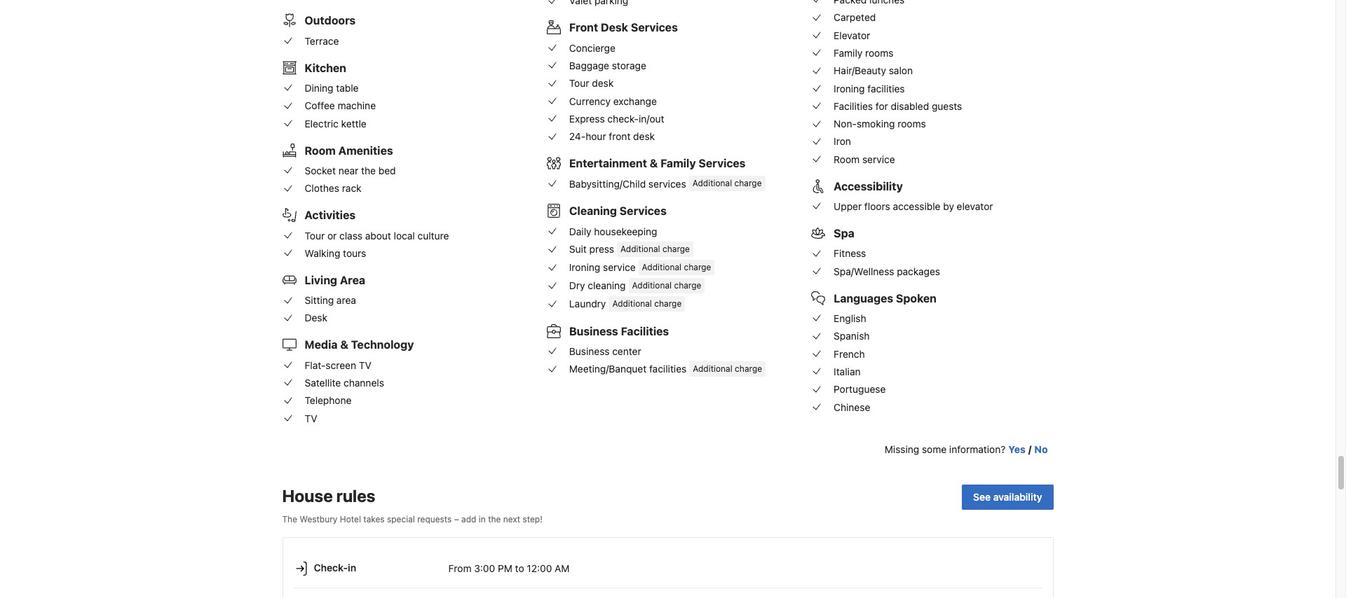 Task type: describe. For each thing, give the bounding box(es) containing it.
1 horizontal spatial facilities
[[834, 100, 873, 112]]

electric kettle
[[305, 118, 367, 129]]

house
[[282, 487, 333, 506]]

spa/wellness packages
[[834, 266, 941, 278]]

additional inside laundry additional charge
[[613, 299, 652, 309]]

technology
[[351, 339, 414, 352]]

0 vertical spatial in
[[479, 515, 486, 525]]

additional for press
[[621, 244, 660, 254]]

tour for tour or class about local culture
[[305, 230, 325, 242]]

walking
[[305, 247, 340, 259]]

business center
[[569, 346, 641, 358]]

class
[[339, 230, 363, 242]]

room for room amenities
[[305, 144, 336, 157]]

laundry
[[569, 298, 606, 310]]

24-
[[569, 131, 586, 143]]

0 vertical spatial desk
[[592, 77, 614, 89]]

check-
[[314, 562, 348, 574]]

hotel
[[340, 515, 361, 525]]

tour for tour desk
[[569, 77, 589, 89]]

& for family
[[650, 157, 658, 170]]

french
[[834, 348, 865, 360]]

0 vertical spatial desk
[[601, 21, 628, 34]]

elevator
[[957, 201, 993, 213]]

languages spoken
[[834, 292, 937, 305]]

bed
[[379, 165, 396, 177]]

meeting/banquet facilities additional charge
[[569, 363, 762, 375]]

3:00 pm
[[474, 563, 513, 575]]

area
[[337, 295, 356, 307]]

entertainment & family services
[[569, 157, 746, 170]]

culture
[[418, 230, 449, 242]]

charge for suit press
[[663, 244, 690, 254]]

1 horizontal spatial the
[[488, 515, 501, 525]]

dry cleaning additional charge
[[569, 280, 702, 292]]

special
[[387, 515, 415, 525]]

amenities
[[338, 144, 393, 157]]

see availability button
[[962, 485, 1054, 510]]

meeting/banquet
[[569, 363, 647, 375]]

the
[[282, 515, 297, 525]]

check-
[[608, 113, 639, 125]]

daily housekeeping
[[569, 226, 658, 238]]

kettle
[[341, 118, 367, 129]]

front
[[569, 21, 598, 34]]

media & technology
[[305, 339, 414, 352]]

babysitting/child
[[569, 178, 646, 190]]

activities
[[305, 209, 356, 222]]

guests
[[932, 100, 962, 112]]

0 horizontal spatial tv
[[305, 413, 317, 425]]

0 horizontal spatial in
[[348, 562, 356, 574]]

facilities for ironing
[[868, 82, 905, 94]]

sitting
[[305, 295, 334, 307]]

business facilities
[[569, 325, 669, 338]]

business for business center
[[569, 346, 610, 358]]

1 horizontal spatial rooms
[[898, 118, 926, 130]]

business for business facilities
[[569, 325, 618, 338]]

chinese
[[834, 402, 871, 413]]

the westbury hotel takes special requests – add in the next step!
[[282, 515, 543, 525]]

service for room
[[863, 153, 895, 165]]

fitness
[[834, 248, 866, 260]]

front
[[609, 131, 631, 143]]

satellite
[[305, 377, 341, 389]]

from
[[448, 563, 472, 575]]

upper floors accessible by elevator
[[834, 201, 993, 213]]

front desk services
[[569, 21, 678, 34]]

1 vertical spatial facilities
[[621, 325, 669, 338]]

facilities for disabled guests
[[834, 100, 962, 112]]

telephone
[[305, 395, 352, 407]]

hour
[[586, 131, 606, 143]]

clothes rack
[[305, 182, 362, 194]]

living area
[[305, 274, 365, 287]]

table
[[336, 82, 359, 94]]

express check-in/out
[[569, 113, 665, 125]]

packages
[[897, 266, 941, 278]]

cleaning
[[588, 280, 626, 292]]

tour or class about local culture
[[305, 230, 449, 242]]

0 vertical spatial the
[[361, 165, 376, 177]]

ironing for ironing service additional charge
[[569, 262, 601, 273]]

charge for meeting/banquet facilities
[[735, 364, 762, 374]]

check-in
[[314, 562, 356, 574]]

local
[[394, 230, 415, 242]]

room service
[[834, 153, 895, 165]]

takes
[[363, 515, 385, 525]]

flat-
[[305, 360, 326, 372]]

portuguese
[[834, 384, 886, 396]]

concierge
[[569, 42, 616, 54]]

by
[[943, 201, 954, 213]]

hair/beauty salon
[[834, 65, 913, 77]]

walking tours
[[305, 247, 366, 259]]

exchange
[[614, 95, 657, 107]]

press
[[590, 243, 614, 255]]

1 vertical spatial family
[[661, 157, 696, 170]]

rack
[[342, 182, 362, 194]]

satellite channels
[[305, 377, 384, 389]]

express
[[569, 113, 605, 125]]

babysitting/child services additional charge
[[569, 178, 762, 190]]

see availability
[[974, 491, 1043, 503]]

hair/beauty
[[834, 65, 886, 77]]

near
[[339, 165, 359, 177]]



Task type: locate. For each thing, give the bounding box(es) containing it.
the left bed
[[361, 165, 376, 177]]

charge inside meeting/banquet facilities additional charge
[[735, 364, 762, 374]]

next
[[503, 515, 520, 525]]

accessibility
[[834, 180, 903, 193]]

socket near the bed
[[305, 165, 396, 177]]

1 business from the top
[[569, 325, 618, 338]]

coffee
[[305, 100, 335, 112]]

0 horizontal spatial the
[[361, 165, 376, 177]]

business up meeting/banquet
[[569, 346, 610, 358]]

0 vertical spatial business
[[569, 325, 618, 338]]

1 vertical spatial desk
[[633, 131, 655, 143]]

& up screen
[[340, 339, 349, 352]]

0 horizontal spatial facilities
[[621, 325, 669, 338]]

center
[[612, 346, 641, 358]]

1 vertical spatial in
[[348, 562, 356, 574]]

charge inside "babysitting/child services additional charge"
[[735, 178, 762, 189]]

–
[[454, 515, 459, 525]]

availability
[[994, 491, 1043, 503]]

room up the socket
[[305, 144, 336, 157]]

services up "storage"
[[631, 21, 678, 34]]

0 vertical spatial service
[[863, 153, 895, 165]]

ironing facilities
[[834, 82, 905, 94]]

1 vertical spatial &
[[340, 339, 349, 352]]

0 vertical spatial rooms
[[865, 47, 894, 59]]

spoken
[[896, 292, 937, 305]]

in right add on the bottom left
[[479, 515, 486, 525]]

12:00 am
[[527, 563, 570, 575]]

tv
[[359, 360, 372, 372], [305, 413, 317, 425]]

service for ironing
[[603, 262, 636, 273]]

& for technology
[[340, 339, 349, 352]]

family down elevator
[[834, 47, 863, 59]]

missing some information? yes / no
[[885, 444, 1048, 456]]

1 vertical spatial ironing
[[569, 262, 601, 273]]

service down suit press additional charge
[[603, 262, 636, 273]]

currency exchange
[[569, 95, 657, 107]]

languages
[[834, 292, 894, 305]]

room down iron
[[834, 153, 860, 165]]

additional inside dry cleaning additional charge
[[632, 280, 672, 291]]

the left next
[[488, 515, 501, 525]]

living
[[305, 274, 337, 287]]

rooms down disabled
[[898, 118, 926, 130]]

room for room service
[[834, 153, 860, 165]]

tv up channels
[[359, 360, 372, 372]]

sitting area
[[305, 295, 356, 307]]

baggage
[[569, 60, 609, 72]]

services up "housekeeping"
[[620, 205, 667, 218]]

family up services
[[661, 157, 696, 170]]

additional for cleaning
[[632, 280, 672, 291]]

additional inside "babysitting/child services additional charge"
[[693, 178, 732, 189]]

outdoors
[[305, 14, 356, 27]]

westbury
[[300, 515, 338, 525]]

flat-screen tv
[[305, 360, 372, 372]]

0 vertical spatial &
[[650, 157, 658, 170]]

1 horizontal spatial desk
[[633, 131, 655, 143]]

facilities up center
[[621, 325, 669, 338]]

0 horizontal spatial ironing
[[569, 262, 601, 273]]

missing
[[885, 444, 920, 456]]

1 vertical spatial services
[[699, 157, 746, 170]]

entertainment
[[569, 157, 647, 170]]

0 horizontal spatial desk
[[305, 312, 328, 324]]

& up "babysitting/child services additional charge"
[[650, 157, 658, 170]]

charge inside 'ironing service additional charge'
[[684, 262, 711, 273]]

additional inside 'ironing service additional charge'
[[642, 262, 682, 273]]

information?
[[950, 444, 1006, 456]]

coffee machine
[[305, 100, 376, 112]]

tour down baggage
[[569, 77, 589, 89]]

facilities up non-
[[834, 100, 873, 112]]

additional inside meeting/banquet facilities additional charge
[[693, 364, 733, 374]]

machine
[[338, 100, 376, 112]]

tour left or
[[305, 230, 325, 242]]

in
[[479, 515, 486, 525], [348, 562, 356, 574]]

channels
[[344, 377, 384, 389]]

facilities right meeting/banquet
[[649, 363, 687, 375]]

spanish
[[834, 331, 870, 342]]

1 vertical spatial service
[[603, 262, 636, 273]]

screen
[[326, 360, 356, 372]]

1 vertical spatial business
[[569, 346, 610, 358]]

smoking
[[857, 118, 895, 130]]

family rooms
[[834, 47, 894, 59]]

charge for ironing service
[[684, 262, 711, 273]]

1 horizontal spatial tour
[[569, 77, 589, 89]]

non-
[[834, 118, 857, 130]]

additional for facilities
[[693, 364, 733, 374]]

services up "babysitting/child services additional charge"
[[699, 157, 746, 170]]

non-smoking rooms
[[834, 118, 926, 130]]

ironing down suit
[[569, 262, 601, 273]]

desk down in/out
[[633, 131, 655, 143]]

1 horizontal spatial room
[[834, 153, 860, 165]]

1 horizontal spatial ironing
[[834, 82, 865, 94]]

2 business from the top
[[569, 346, 610, 358]]

about
[[365, 230, 391, 242]]

0 vertical spatial tv
[[359, 360, 372, 372]]

requests
[[417, 515, 452, 525]]

1 horizontal spatial desk
[[601, 21, 628, 34]]

to
[[515, 563, 524, 575]]

area
[[340, 274, 365, 287]]

0 horizontal spatial &
[[340, 339, 349, 352]]

0 vertical spatial ironing
[[834, 82, 865, 94]]

additional for service
[[642, 262, 682, 273]]

service
[[863, 153, 895, 165], [603, 262, 636, 273]]

1 horizontal spatial service
[[863, 153, 895, 165]]

2 vertical spatial services
[[620, 205, 667, 218]]

charge for dry cleaning
[[674, 280, 702, 291]]

spa
[[834, 227, 855, 240]]

services
[[649, 178, 686, 190]]

yes
[[1009, 444, 1026, 456]]

desk up concierge
[[601, 21, 628, 34]]

1 vertical spatial tv
[[305, 413, 317, 425]]

tv down telephone
[[305, 413, 317, 425]]

1 horizontal spatial facilities
[[868, 82, 905, 94]]

house rules
[[282, 487, 375, 506]]

step!
[[523, 515, 543, 525]]

salon
[[889, 65, 913, 77]]

laundry additional charge
[[569, 298, 682, 310]]

0 vertical spatial tour
[[569, 77, 589, 89]]

1 vertical spatial facilities
[[649, 363, 687, 375]]

0 horizontal spatial facilities
[[649, 363, 687, 375]]

desk down sitting
[[305, 312, 328, 324]]

0 horizontal spatial rooms
[[865, 47, 894, 59]]

0 horizontal spatial room
[[305, 144, 336, 157]]

in down hotel
[[348, 562, 356, 574]]

additional inside suit press additional charge
[[621, 244, 660, 254]]

1 horizontal spatial tv
[[359, 360, 372, 372]]

0 vertical spatial facilities
[[868, 82, 905, 94]]

dining
[[305, 82, 334, 94]]

facilities
[[834, 100, 873, 112], [621, 325, 669, 338]]

spa/wellness
[[834, 266, 894, 278]]

facilities for meeting/banquet
[[649, 363, 687, 375]]

service up accessibility on the top right of the page
[[863, 153, 895, 165]]

for
[[876, 100, 888, 112]]

1 vertical spatial desk
[[305, 312, 328, 324]]

dining table
[[305, 82, 359, 94]]

no
[[1035, 444, 1048, 456]]

1 vertical spatial the
[[488, 515, 501, 525]]

no button
[[1035, 443, 1048, 457]]

0 vertical spatial facilities
[[834, 100, 873, 112]]

some
[[922, 444, 947, 456]]

suit press additional charge
[[569, 243, 690, 255]]

charge inside laundry additional charge
[[655, 299, 682, 309]]

tours
[[343, 247, 366, 259]]

rules
[[336, 487, 375, 506]]

business up business center
[[569, 325, 618, 338]]

see
[[974, 491, 991, 503]]

clothes
[[305, 182, 339, 194]]

dry
[[569, 280, 585, 292]]

charge inside dry cleaning additional charge
[[674, 280, 702, 291]]

charge for babysitting/child services
[[735, 178, 762, 189]]

1 horizontal spatial &
[[650, 157, 658, 170]]

0 horizontal spatial desk
[[592, 77, 614, 89]]

1 vertical spatial rooms
[[898, 118, 926, 130]]

0 vertical spatial services
[[631, 21, 678, 34]]

1 vertical spatial tour
[[305, 230, 325, 242]]

1 horizontal spatial in
[[479, 515, 486, 525]]

0 vertical spatial family
[[834, 47, 863, 59]]

0 horizontal spatial tour
[[305, 230, 325, 242]]

room
[[305, 144, 336, 157], [834, 153, 860, 165]]

desk down baggage storage
[[592, 77, 614, 89]]

currency
[[569, 95, 611, 107]]

charge inside suit press additional charge
[[663, 244, 690, 254]]

facilities up for
[[868, 82, 905, 94]]

facilities
[[868, 82, 905, 94], [649, 363, 687, 375]]

ironing for ironing facilities
[[834, 82, 865, 94]]

ironing down hair/beauty
[[834, 82, 865, 94]]

0 horizontal spatial family
[[661, 157, 696, 170]]

0 horizontal spatial service
[[603, 262, 636, 273]]

ironing service additional charge
[[569, 262, 711, 273]]

add
[[462, 515, 477, 525]]

english
[[834, 313, 867, 325]]

cleaning
[[569, 205, 617, 218]]

additional for services
[[693, 178, 732, 189]]

rooms up hair/beauty salon
[[865, 47, 894, 59]]

yes button
[[1009, 443, 1026, 457]]

1 horizontal spatial family
[[834, 47, 863, 59]]



Task type: vqa. For each thing, say whether or not it's contained in the screenshot.
Flat-Screen Tv
yes



